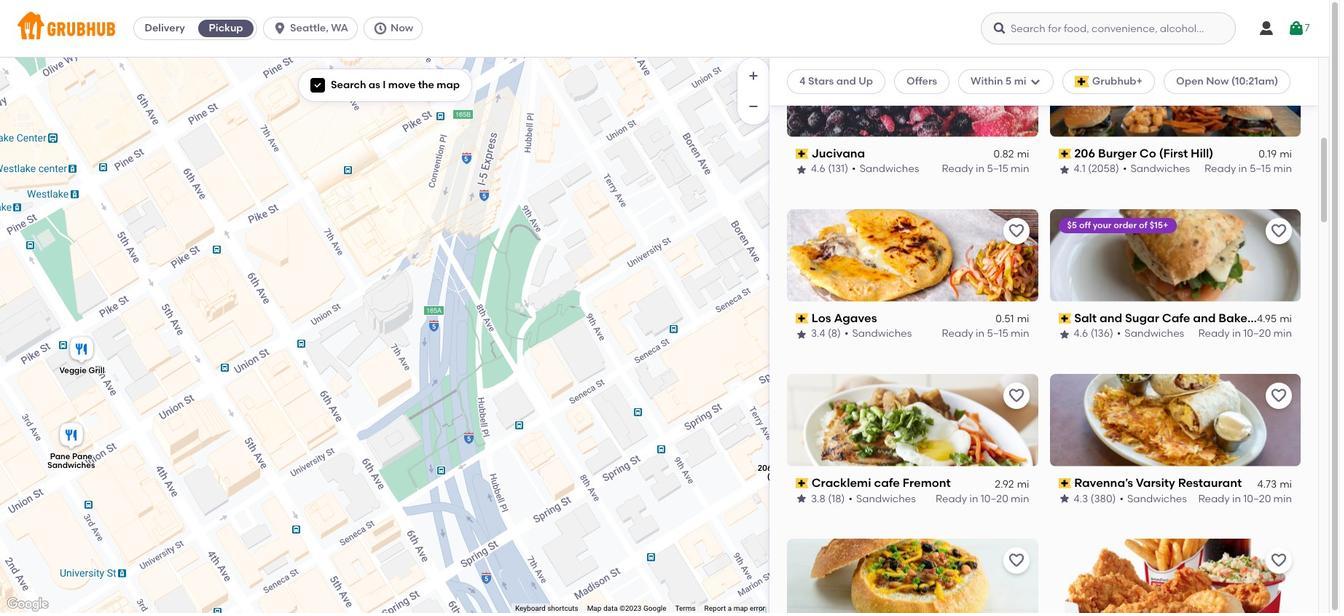 Task type: vqa. For each thing, say whether or not it's contained in the screenshot.


Task type: describe. For each thing, give the bounding box(es) containing it.
as
[[369, 79, 380, 91]]

cracklemi
[[812, 476, 872, 490]]

cafe
[[1163, 311, 1191, 325]]

5
[[1006, 75, 1012, 87]]

4.6 (131)
[[811, 163, 849, 175]]

restaurant
[[1179, 476, 1242, 490]]

ready in 5–15 min for los agaves
[[942, 328, 1030, 340]]

4.6 (136)
[[1074, 328, 1114, 340]]

min for 206 burger co (first hill)
[[1274, 163, 1292, 175]]

• sandwiches for los agaves
[[845, 328, 912, 340]]

• for los agaves
[[845, 328, 849, 340]]

veggie
[[59, 366, 87, 375]]

10–20 for cracklemi cafe fremont
[[981, 492, 1009, 505]]

grubhub+
[[1093, 75, 1143, 87]]

pane pane sandwiches image
[[57, 420, 86, 452]]

within
[[971, 75, 1003, 87]]

ready for ravenna's varsity restaurant
[[1199, 492, 1230, 505]]

search as i move the map
[[331, 79, 460, 91]]

save this restaurant image for 206 burger co (first hill)
[[1271, 58, 1288, 75]]

varsity
[[1136, 476, 1176, 490]]

4.6 for salt and sugar cafe and bakery
[[1074, 328, 1089, 340]]

subscription pass image for los agaves
[[796, 314, 809, 324]]

0 horizontal spatial and
[[837, 75, 856, 87]]

206 burger co (first hill)
[[1075, 147, 1214, 160]]

mi for varsity
[[1280, 478, 1292, 490]]

sugar
[[1126, 311, 1160, 325]]

svg image for seattle, wa
[[273, 21, 287, 36]]

within 5 mi
[[971, 75, 1027, 87]]

1 horizontal spatial co
[[1140, 147, 1157, 160]]

star icon image for jucivana
[[796, 164, 808, 175]]

i
[[383, 79, 386, 91]]

up
[[859, 75, 873, 87]]

0 vertical spatial hill)
[[1191, 147, 1214, 160]]

star icon image for ravenna's varsity restaurant
[[1059, 493, 1071, 505]]

(136)
[[1091, 328, 1114, 340]]

2 pane from the left
[[72, 451, 92, 461]]

(10:21am)
[[1232, 75, 1279, 87]]

star icon image for cracklemi cafe fremont
[[796, 493, 808, 505]]

cafe
[[874, 476, 900, 490]]

subscription pass image for salt and sugar cafe and bakery
[[1059, 314, 1072, 324]]

star icon image for 206 burger co (first hill)
[[1059, 164, 1071, 175]]

keyboard shortcuts
[[515, 604, 579, 612]]

bakery
[[1219, 311, 1259, 325]]

data
[[604, 604, 618, 612]]

2.92
[[995, 478, 1015, 490]]

ravenna's varsity restaurant
[[1075, 476, 1242, 490]]

ravenna's
[[1075, 476, 1134, 490]]

terms link
[[675, 604, 696, 612]]

4
[[800, 75, 806, 87]]

$5 off your order of $15+ for and
[[1068, 220, 1169, 230]]

svg image for 7
[[1288, 20, 1305, 37]]

of for sugar
[[1139, 220, 1148, 230]]

now inside "button"
[[391, 22, 414, 34]]

save this restaurant image for cracklemi cafe fremont logo
[[1008, 387, 1025, 404]]

3.4
[[811, 328, 826, 340]]

to
[[1197, 560, 1207, 572]]

save this restaurant image for the veggie grill logo at bottom
[[1008, 552, 1025, 569]]

stars
[[808, 75, 834, 87]]

proceed to checkout button
[[1108, 553, 1303, 580]]

(18)
[[828, 492, 845, 505]]

the
[[418, 79, 434, 91]]

Search for food, convenience, alcohol... search field
[[981, 12, 1236, 44]]

mi for agaves
[[1017, 313, 1030, 325]]

0.51 mi
[[996, 313, 1030, 325]]

ready in 10–20 min for salt and sugar cafe and bakery
[[1199, 328, 1292, 340]]

$15+ for sugar
[[1150, 220, 1169, 230]]

2.92 mi
[[995, 478, 1030, 490]]

move
[[388, 79, 416, 91]]

(8)
[[828, 328, 841, 340]]

star icon image for salt and sugar cafe and bakery
[[1059, 328, 1071, 340]]

4.3
[[1074, 492, 1089, 505]]

4.95 mi
[[1257, 313, 1292, 325]]

• sandwiches for jucivana
[[852, 163, 920, 175]]

subscription pass image for 206 burger co (first hill)
[[1059, 149, 1072, 159]]

10–20 for salt and sugar cafe and bakery
[[1244, 328, 1272, 340]]

in for los agaves
[[976, 328, 985, 340]]

los
[[812, 311, 831, 325]]

jucivana
[[812, 147, 866, 160]]

0.19
[[1259, 148, 1277, 161]]

ravenna's varsity restaurant logo image
[[1050, 374, 1301, 466]]

veggie grill logo image
[[787, 538, 1038, 613]]

0.51
[[996, 313, 1015, 325]]

salt and sugar cafe and bakery
[[1075, 311, 1259, 325]]

5–15 for 206 burger co (first hill)
[[1250, 163, 1272, 175]]

(131)
[[828, 163, 849, 175]]

sandwiches for salt and sugar cafe and bakery
[[1125, 328, 1185, 340]]

1 horizontal spatial and
[[1100, 311, 1123, 325]]

now button
[[364, 17, 429, 40]]

ready in 10–20 min for ravenna's varsity restaurant
[[1199, 492, 1292, 505]]

1 horizontal spatial burger
[[1099, 147, 1137, 160]]

(2058)
[[1088, 163, 1120, 175]]

checkout
[[1210, 560, 1258, 572]]

plus icon image
[[746, 69, 761, 83]]

a
[[728, 604, 732, 612]]

star icon image for los agaves
[[796, 328, 808, 340]]

sandwiches for jucivana
[[860, 163, 920, 175]]

in for salt and sugar cafe and bakery
[[1233, 328, 1241, 340]]

0.82
[[994, 148, 1015, 161]]

proceed to checkout
[[1152, 560, 1258, 572]]

veggie grill
[[59, 366, 105, 375]]

your for burger
[[1093, 55, 1112, 66]]

delivery button
[[134, 17, 195, 40]]

cracklemi cafe fremont
[[812, 476, 951, 490]]

ready for salt and sugar cafe and bakery
[[1199, 328, 1230, 340]]

min for ravenna's varsity restaurant
[[1274, 492, 1292, 505]]

map
[[587, 604, 602, 612]]

1 horizontal spatial 206
[[1075, 147, 1096, 160]]

open now (10:21am)
[[1177, 75, 1279, 87]]

pickup
[[209, 22, 243, 34]]

4.3 (380)
[[1074, 492, 1116, 505]]

jucivana logo image
[[787, 44, 1038, 137]]

report a map error link
[[705, 604, 765, 612]]

4.73 mi
[[1258, 478, 1292, 490]]

save this restaurant image for salt and sugar cafe and bakery
[[1271, 222, 1288, 240]]

mi right 0.82
[[1017, 148, 1030, 161]]

los agaves
[[812, 311, 877, 325]]

pane pane sandwiches 206 burger co (first hill)
[[47, 451, 814, 481]]

• for cracklemi cafe fremont
[[849, 492, 853, 505]]

of for co
[[1139, 55, 1148, 66]]

0 horizontal spatial map
[[437, 79, 460, 91]]

7 button
[[1288, 15, 1310, 42]]

off for salt
[[1080, 220, 1091, 230]]

subscription pass image for cracklemi cafe fremont
[[796, 478, 809, 488]]

mi for burger
[[1280, 148, 1292, 161]]

grubhub plus flag logo image
[[1075, 76, 1090, 88]]

earn
[[805, 55, 825, 66]]

proceed
[[1152, 560, 1195, 572]]

5–15 for jucivana
[[987, 163, 1009, 175]]

ready in 5–15 min for jucivana
[[942, 163, 1030, 175]]

mi for cafe
[[1017, 478, 1030, 490]]

google
[[644, 604, 667, 612]]

ready for los agaves
[[942, 328, 974, 340]]

subscription pass image
[[796, 149, 809, 159]]

5–15 for los agaves
[[987, 328, 1009, 340]]

3.4 (8)
[[811, 328, 841, 340]]

order for burger
[[1114, 55, 1137, 66]]



Task type: locate. For each thing, give the bounding box(es) containing it.
10–20 for ravenna's varsity restaurant
[[1244, 492, 1272, 505]]

10–20 down 2.92
[[981, 492, 1009, 505]]

svg image inside 7 button
[[1288, 20, 1305, 37]]

0 vertical spatial (first
[[1160, 147, 1188, 160]]

• for 206 burger co (first hill)
[[1123, 163, 1127, 175]]

4 stars and up
[[800, 75, 873, 87]]

0 horizontal spatial (first
[[767, 472, 787, 481]]

svg image
[[1258, 20, 1276, 37], [373, 21, 388, 36]]

4.1 (2058)
[[1074, 163, 1120, 175]]

• sandwiches down sugar
[[1117, 328, 1185, 340]]

min for los agaves
[[1011, 328, 1030, 340]]

4.6 down the salt
[[1074, 328, 1089, 340]]

off down 4.1
[[1080, 220, 1091, 230]]

pickup button
[[195, 17, 257, 40]]

(first left cracklemi on the right
[[767, 472, 787, 481]]

• sandwiches for ravenna's varsity restaurant
[[1120, 492, 1187, 505]]

min down 4.73 mi
[[1274, 492, 1292, 505]]

1 vertical spatial (first
[[767, 472, 787, 481]]

0 vertical spatial off
[[1080, 55, 1091, 66]]

1 of from the top
[[1139, 55, 1148, 66]]

los agaves logo image
[[787, 209, 1038, 302]]

ready in 10–20 min for cracklemi cafe fremont
[[936, 492, 1030, 505]]

5–15 down 0.82
[[987, 163, 1009, 175]]

search
[[331, 79, 366, 91]]

sandwiches for 206 burger co (first hill)
[[1131, 163, 1191, 175]]

ready in 10–20 min down 4.73
[[1199, 492, 1292, 505]]

(first inside pane pane sandwiches 206 burger co (first hill)
[[767, 472, 787, 481]]

$3
[[827, 55, 836, 66]]

1 pane from the left
[[50, 451, 70, 461]]

mi right the 0.19
[[1280, 148, 1292, 161]]

min for salt and sugar cafe and bakery
[[1274, 328, 1292, 340]]

1 vertical spatial $15+
[[1150, 220, 1169, 230]]

wa
[[331, 22, 348, 34]]

min down 0.82 mi
[[1011, 163, 1030, 175]]

save this restaurant button
[[1003, 53, 1030, 79], [1266, 53, 1292, 79], [1003, 218, 1030, 244], [1266, 218, 1292, 244], [1003, 383, 1030, 409], [1266, 383, 1292, 409], [1003, 547, 1030, 573], [1266, 547, 1292, 573]]

shortcuts
[[548, 604, 579, 612]]

1 vertical spatial $5 off your order of $15+
[[1068, 220, 1169, 230]]

$5 off your order of $15+
[[1068, 55, 1169, 66], [1068, 220, 1169, 230]]

your
[[1093, 55, 1112, 66], [1093, 220, 1112, 230]]

1 vertical spatial off
[[1080, 220, 1091, 230]]

ready in 5–15 min for 206 burger co (first hill)
[[1205, 163, 1292, 175]]

2 $5 off your order of $15+ from the top
[[1068, 220, 1169, 230]]

sandwiches for los agaves
[[853, 328, 912, 340]]

sandwiches inside pane pane sandwiches 206 burger co (first hill)
[[47, 460, 95, 470]]

min for cracklemi cafe fremont
[[1011, 492, 1030, 505]]

1 vertical spatial 4.6
[[1074, 328, 1089, 340]]

pane
[[50, 451, 70, 461], [72, 451, 92, 461]]

$15+ for co
[[1150, 55, 1169, 66]]

4.6
[[811, 163, 826, 175], [1074, 328, 1089, 340]]

off
[[1080, 55, 1091, 66], [1080, 220, 1091, 230]]

1 vertical spatial your
[[1093, 220, 1112, 230]]

7
[[1305, 22, 1310, 34]]

and
[[837, 75, 856, 87], [1100, 311, 1123, 325], [1194, 311, 1216, 325]]

map
[[437, 79, 460, 91], [734, 604, 748, 612]]

save this restaurant image for ravenna's varsity restaurant logo
[[1271, 387, 1288, 404]]

206
[[1075, 147, 1096, 160], [758, 463, 772, 472]]

• sandwiches
[[852, 163, 920, 175], [1123, 163, 1191, 175], [845, 328, 912, 340], [1117, 328, 1185, 340], [849, 492, 916, 505], [1120, 492, 1187, 505]]

$5 down 4.1
[[1068, 220, 1077, 230]]

seattle, wa
[[290, 22, 348, 34]]

in for 206 burger co (first hill)
[[1239, 163, 1248, 175]]

order up grubhub+
[[1114, 55, 1137, 66]]

subscription pass image for ravenna's varsity restaurant
[[1059, 478, 1072, 488]]

10–20
[[1244, 328, 1272, 340], [981, 492, 1009, 505], [1244, 492, 1272, 505]]

4.6 for jucivana
[[811, 163, 826, 175]]

1 horizontal spatial 4.6
[[1074, 328, 1089, 340]]

star icon image down subscription pass icon
[[796, 164, 808, 175]]

salt
[[1075, 311, 1097, 325]]

$5 for 206
[[1068, 55, 1077, 66]]

grill
[[89, 366, 105, 375]]

subscription pass image
[[1059, 149, 1072, 159], [796, 314, 809, 324], [1059, 314, 1072, 324], [796, 478, 809, 488], [1059, 478, 1072, 488]]

of
[[1139, 55, 1148, 66], [1139, 220, 1148, 230]]

0 horizontal spatial pane
[[50, 451, 70, 461]]

delivery
[[145, 22, 185, 34]]

sandwiches
[[860, 163, 920, 175], [1131, 163, 1191, 175], [853, 328, 912, 340], [1125, 328, 1185, 340], [47, 460, 95, 470], [857, 492, 916, 505], [1128, 492, 1187, 505]]

off up grubhub plus flag logo
[[1080, 55, 1091, 66]]

star icon image left 4.1
[[1059, 164, 1071, 175]]

0 horizontal spatial svg image
[[373, 21, 388, 36]]

2 off from the top
[[1080, 220, 1091, 230]]

ready in 5–15 min down the 0.19
[[1205, 163, 1292, 175]]

(380)
[[1091, 492, 1116, 505]]

seattle, wa button
[[263, 17, 364, 40]]

your up grubhub+
[[1093, 55, 1112, 66]]

$5
[[1068, 55, 1077, 66], [1068, 220, 1077, 230]]

1 vertical spatial hill)
[[789, 472, 805, 481]]

min down 4.95 mi
[[1274, 328, 1292, 340]]

svg image inside seattle, wa button
[[273, 21, 287, 36]]

0 vertical spatial $5 off your order of $15+
[[1068, 55, 1169, 66]]

veggie grill image
[[67, 334, 96, 366]]

1 vertical spatial 206
[[758, 463, 772, 472]]

mi right 4.95
[[1280, 313, 1292, 325]]

• right the (131)
[[852, 163, 856, 175]]

cracklemi cafe fremont logo image
[[787, 374, 1038, 466]]

0 vertical spatial co
[[1140, 147, 1157, 160]]

0 vertical spatial map
[[437, 79, 460, 91]]

1 horizontal spatial hill)
[[1191, 147, 1214, 160]]

in for jucivana
[[976, 163, 985, 175]]

0 vertical spatial 206
[[1075, 147, 1096, 160]]

0 horizontal spatial burger
[[774, 463, 801, 472]]

save this restaurant image
[[1008, 58, 1025, 75], [1271, 58, 1288, 75], [1008, 222, 1025, 240], [1271, 222, 1288, 240]]

sandwiches right the (131)
[[860, 163, 920, 175]]

0.19 mi
[[1259, 148, 1292, 161]]

3.8 (18)
[[811, 492, 845, 505]]

map right a
[[734, 604, 748, 612]]

in for cracklemi cafe fremont
[[970, 492, 979, 505]]

1 horizontal spatial map
[[734, 604, 748, 612]]

(first
[[1160, 147, 1188, 160], [767, 472, 787, 481]]

2 order from the top
[[1114, 220, 1137, 230]]

0 vertical spatial burger
[[1099, 147, 1137, 160]]

subscription pass image left the salt
[[1059, 314, 1072, 324]]

and right cafe
[[1194, 311, 1216, 325]]

$5 up grubhub plus flag logo
[[1068, 55, 1077, 66]]

ready for 206 burger co (first hill)
[[1205, 163, 1237, 175]]

$5 for salt
[[1068, 220, 1077, 230]]

svg image left 7 button
[[1258, 20, 1276, 37]]

keyboard shortcuts button
[[515, 604, 579, 613]]

sandwiches for cracklemi cafe fremont
[[857, 492, 916, 505]]

kfc logo image
[[1050, 538, 1301, 613]]

svg image for search as i move the map
[[313, 81, 322, 90]]

ready for jucivana
[[942, 163, 974, 175]]

•
[[852, 163, 856, 175], [1123, 163, 1127, 175], [845, 328, 849, 340], [1117, 328, 1121, 340], [849, 492, 853, 505], [1120, 492, 1124, 505]]

0 horizontal spatial hill)
[[789, 472, 805, 481]]

• right (2058) at top right
[[1123, 163, 1127, 175]]

error
[[750, 604, 765, 612]]

off for 206
[[1080, 55, 1091, 66]]

star icon image left 4.6 (136)
[[1059, 328, 1071, 340]]

• sandwiches for cracklemi cafe fremont
[[849, 492, 916, 505]]

1 horizontal spatial svg image
[[1258, 20, 1276, 37]]

1 order from the top
[[1114, 55, 1137, 66]]

sandwiches down the 206 burger co (first hill)
[[1131, 163, 1191, 175]]

ready for cracklemi cafe fremont
[[936, 492, 967, 505]]

in for ravenna's varsity restaurant
[[1233, 492, 1241, 505]]

hill) inside pane pane sandwiches 206 burger co (first hill)
[[789, 472, 805, 481]]

sandwiches for ravenna's varsity restaurant
[[1128, 492, 1187, 505]]

map region
[[0, 0, 903, 613]]

fremont
[[903, 476, 951, 490]]

ready in 5–15 min
[[942, 163, 1030, 175], [1205, 163, 1292, 175], [942, 328, 1030, 340]]

of up grubhub+
[[1139, 55, 1148, 66]]

• sandwiches down 'varsity'
[[1120, 492, 1187, 505]]

ready
[[942, 163, 974, 175], [1205, 163, 1237, 175], [942, 328, 974, 340], [1199, 328, 1230, 340], [936, 492, 967, 505], [1199, 492, 1230, 505]]

co up 3.8
[[803, 463, 814, 472]]

mi right 5
[[1014, 75, 1027, 87]]

• for salt and sugar cafe and bakery
[[1117, 328, 1121, 340]]

terms
[[675, 604, 696, 612]]

report
[[705, 604, 726, 612]]

burger
[[1099, 147, 1137, 160], [774, 463, 801, 472]]

1 horizontal spatial now
[[1207, 75, 1229, 87]]

offers
[[907, 75, 938, 87]]

ready in 10–20 min down "bakery"
[[1199, 328, 1292, 340]]

1 $15+ from the top
[[1150, 55, 1169, 66]]

• sandwiches down cracklemi cafe fremont
[[849, 492, 916, 505]]

• for jucivana
[[852, 163, 856, 175]]

• sandwiches right the (131)
[[852, 163, 920, 175]]

burger inside pane pane sandwiches 206 burger co (first hill)
[[774, 463, 801, 472]]

save this restaurant image for kfc logo
[[1271, 552, 1288, 569]]

0 vertical spatial your
[[1093, 55, 1112, 66]]

206 burger co (first hill) logo image
[[1050, 44, 1301, 137]]

0 vertical spatial 4.6
[[811, 163, 826, 175]]

1 vertical spatial now
[[1207, 75, 1229, 87]]

min down 0.19 mi
[[1274, 163, 1292, 175]]

• sandwiches for 206 burger co (first hill)
[[1123, 163, 1191, 175]]

hill)
[[1191, 147, 1214, 160], [789, 472, 805, 481]]

• right '(136)'
[[1117, 328, 1121, 340]]

your down (2058) at top right
[[1093, 220, 1112, 230]]

2 $5 from the top
[[1068, 220, 1077, 230]]

1 vertical spatial order
[[1114, 220, 1137, 230]]

5–15 down 0.51 in the bottom right of the page
[[987, 328, 1009, 340]]

0 vertical spatial $15+
[[1150, 55, 1169, 66]]

sandwiches down 'agaves'
[[853, 328, 912, 340]]

4.6 left the (131)
[[811, 163, 826, 175]]

• for ravenna's varsity restaurant
[[1120, 492, 1124, 505]]

star icon image left 3.8
[[796, 493, 808, 505]]

4.73
[[1258, 478, 1277, 490]]

5–15 down the 0.19
[[1250, 163, 1272, 175]]

and left up
[[837, 75, 856, 87]]

mi right 2.92
[[1017, 478, 1030, 490]]

• right (380)
[[1120, 492, 1124, 505]]

2 of from the top
[[1139, 220, 1148, 230]]

0 horizontal spatial 206
[[758, 463, 772, 472]]

• right (18)
[[849, 492, 853, 505]]

2 $15+ from the top
[[1150, 220, 1169, 230]]

min down 0.51 mi
[[1011, 328, 1030, 340]]

co down 206 burger co (first hill) logo
[[1140, 147, 1157, 160]]

1 vertical spatial burger
[[774, 463, 801, 472]]

now
[[391, 22, 414, 34], [1207, 75, 1229, 87]]

1 vertical spatial of
[[1139, 220, 1148, 230]]

mi
[[1014, 75, 1027, 87], [1017, 148, 1030, 161], [1280, 148, 1292, 161], [1017, 313, 1030, 325], [1280, 313, 1292, 325], [1017, 478, 1030, 490], [1280, 478, 1292, 490]]

co inside pane pane sandwiches 206 burger co (first hill)
[[803, 463, 814, 472]]

4.95
[[1257, 313, 1277, 325]]

google image
[[4, 595, 52, 613]]

3.8
[[811, 492, 826, 505]]

now right open
[[1207, 75, 1229, 87]]

0 vertical spatial order
[[1114, 55, 1137, 66]]

4.1
[[1074, 163, 1086, 175]]

now up move
[[391, 22, 414, 34]]

sandwiches down the salt and sugar cafe and bakery
[[1125, 328, 1185, 340]]

• right (8)
[[845, 328, 849, 340]]

(first down 206 burger co (first hill) logo
[[1160, 147, 1188, 160]]

star icon image
[[796, 164, 808, 175], [1059, 164, 1071, 175], [796, 328, 808, 340], [1059, 328, 1071, 340], [796, 493, 808, 505], [1059, 493, 1071, 505]]

report a map error
[[705, 604, 765, 612]]

subscription pass image right 0.82 mi
[[1059, 149, 1072, 159]]

2 horizontal spatial and
[[1194, 311, 1216, 325]]

ready in 5–15 min down 0.82
[[942, 163, 1030, 175]]

$5 off your order of $15+ down (2058) at top right
[[1068, 220, 1169, 230]]

mi right 0.51 in the bottom right of the page
[[1017, 313, 1030, 325]]

keyboard
[[515, 604, 546, 612]]

• sandwiches down the 206 burger co (first hill)
[[1123, 163, 1191, 175]]

map right the
[[437, 79, 460, 91]]

main navigation navigation
[[0, 0, 1330, 58]]

salt and sugar cafe and bakery logo image
[[1050, 209, 1301, 302]]

1 $5 off your order of $15+ from the top
[[1068, 55, 1169, 66]]

save this restaurant image for jucivana
[[1008, 58, 1025, 75]]

sandwiches down ravenna's varsity restaurant
[[1128, 492, 1187, 505]]

of down the 206 burger co (first hill)
[[1139, 220, 1148, 230]]

0 horizontal spatial 4.6
[[811, 163, 826, 175]]

206 inside pane pane sandwiches 206 burger co (first hill)
[[758, 463, 772, 472]]

1 vertical spatial co
[[803, 463, 814, 472]]

co
[[1140, 147, 1157, 160], [803, 463, 814, 472]]

hill) left the 0.19
[[1191, 147, 1214, 160]]

• sandwiches down 'agaves'
[[845, 328, 912, 340]]

1 vertical spatial map
[[734, 604, 748, 612]]

seattle,
[[290, 22, 329, 34]]

mi right 4.73
[[1280, 478, 1292, 490]]

$5 off your order of $15+ up grubhub+
[[1068, 55, 1169, 66]]

©2023
[[620, 604, 642, 612]]

$5 off your order of $15+ for burger
[[1068, 55, 1169, 66]]

open
[[1177, 75, 1204, 87]]

svg image
[[1288, 20, 1305, 37], [273, 21, 287, 36], [993, 21, 1007, 36], [1030, 76, 1041, 88], [313, 81, 322, 90]]

ready in 10–20 min down 2.92
[[936, 492, 1030, 505]]

sandwiches down "cafe"
[[857, 492, 916, 505]]

earn $3
[[805, 55, 836, 66]]

subscription pass image left cracklemi on the right
[[796, 478, 809, 488]]

order down (2058) at top right
[[1114, 220, 1137, 230]]

min down 2.92 mi
[[1011, 492, 1030, 505]]

order for and
[[1114, 220, 1137, 230]]

ready in 5–15 min down 0.51 in the bottom right of the page
[[942, 328, 1030, 340]]

0 vertical spatial $5
[[1068, 55, 1077, 66]]

1 horizontal spatial (first
[[1160, 147, 1188, 160]]

min for jucivana
[[1011, 163, 1030, 175]]

1 off from the top
[[1080, 55, 1091, 66]]

hill) left cracklemi on the right
[[789, 472, 805, 481]]

sandwiches down pane pane sandwiches image
[[47, 460, 95, 470]]

star icon image left 4.3
[[1059, 493, 1071, 505]]

order
[[1114, 55, 1137, 66], [1114, 220, 1137, 230]]

1 horizontal spatial pane
[[72, 451, 92, 461]]

0.82 mi
[[994, 148, 1030, 161]]

save this restaurant image
[[1008, 387, 1025, 404], [1271, 387, 1288, 404], [1008, 552, 1025, 569], [1271, 552, 1288, 569]]

1 $5 from the top
[[1068, 55, 1077, 66]]

your for and
[[1093, 220, 1112, 230]]

0 horizontal spatial now
[[391, 22, 414, 34]]

0 horizontal spatial co
[[803, 463, 814, 472]]

mi for and
[[1280, 313, 1292, 325]]

1 vertical spatial $5
[[1068, 220, 1077, 230]]

subscription pass image left ravenna's
[[1059, 478, 1072, 488]]

svg image right wa at the top of the page
[[373, 21, 388, 36]]

map data ©2023 google
[[587, 604, 667, 612]]

5–15
[[987, 163, 1009, 175], [1250, 163, 1272, 175], [987, 328, 1009, 340]]

2 your from the top
[[1093, 220, 1112, 230]]

subscription pass image left los
[[796, 314, 809, 324]]

0 vertical spatial of
[[1139, 55, 1148, 66]]

10–20 down 4.73
[[1244, 492, 1272, 505]]

• sandwiches for salt and sugar cafe and bakery
[[1117, 328, 1185, 340]]

svg image inside now "button"
[[373, 21, 388, 36]]

agaves
[[834, 311, 877, 325]]

1 your from the top
[[1093, 55, 1112, 66]]

0 vertical spatial now
[[391, 22, 414, 34]]

minus icon image
[[746, 99, 761, 114]]

10–20 down 4.95
[[1244, 328, 1272, 340]]

and up '(136)'
[[1100, 311, 1123, 325]]

star icon image left "3.4"
[[796, 328, 808, 340]]



